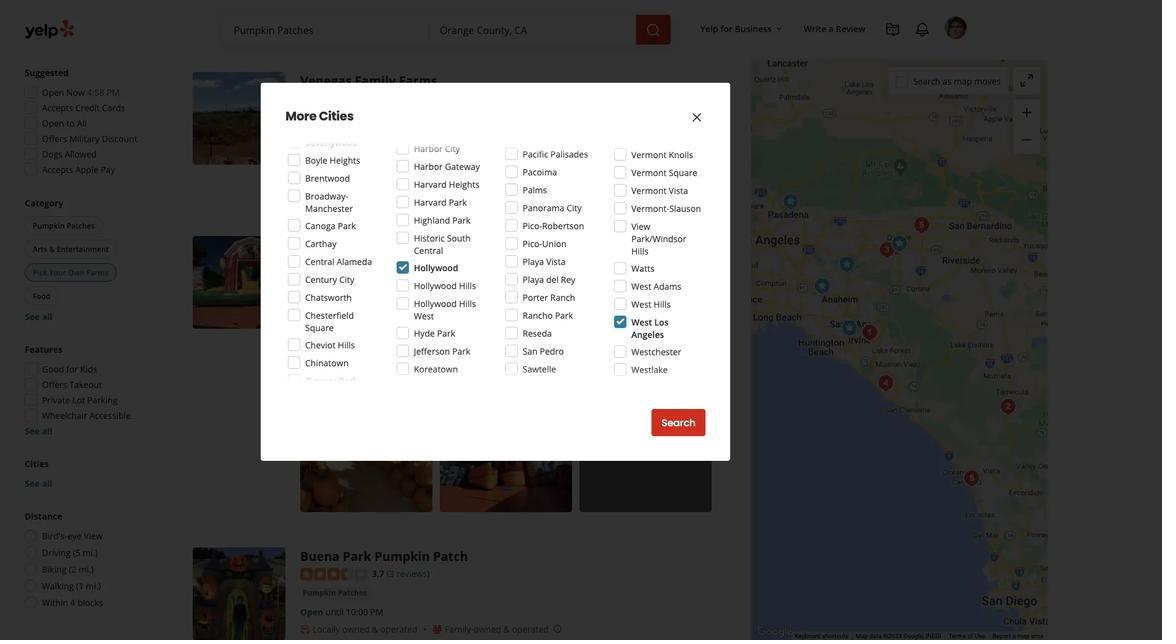 Task type: vqa. For each thing, say whether or not it's contained in the screenshot.
Services to the right
no



Task type: describe. For each thing, give the bounding box(es) containing it.
pumpkin up the beverlywood
[[303, 112, 336, 122]]

a right write
[[829, 23, 834, 34]]

petting
[[303, 276, 330, 287]]

open now 4:58 pm
[[42, 86, 120, 98]]

was up sell
[[476, 332, 492, 343]]

$ button
[[27, 24, 58, 43]]

map for moves
[[954, 75, 972, 87]]

view park/windsor hills
[[632, 220, 687, 257]]

city for harbor city
[[445, 142, 460, 154]]

pumpkin patches for buena park pumpkin patch "link" pumpkin patches link
[[303, 588, 367, 598]]

driving
[[42, 547, 71, 558]]

vermont-slauson
[[632, 202, 701, 214]]

vermont vista
[[632, 184, 688, 196]]

1 vertical spatial patch
[[433, 548, 468, 565]]

features
[[25, 343, 63, 355]]

offers for offers military discount
[[42, 133, 67, 144]]

panorama
[[523, 202, 565, 214]]

open down 'suggested'
[[42, 86, 64, 98]]

keyboard shortcuts
[[795, 633, 849, 640]]

pumpkin patches button for buena park pumpkin patch "link" pumpkin patches link
[[300, 587, 370, 599]]

pumpkin patches inside group
[[33, 220, 95, 231]]

pumpkin patches link for buena park pumpkin patch "link"
[[300, 587, 370, 599]]

enchanted country pumpkins & christmas trees image
[[835, 252, 860, 277]]

heights for brentwood
[[330, 154, 360, 166]]

angeles
[[632, 329, 664, 340]]

close image
[[690, 110, 705, 125]]

until for pumpkin
[[326, 295, 344, 307]]

3 see from the top
[[25, 477, 40, 489]]

& for 16 family owned v2 image on the left of the page
[[504, 624, 510, 635]]

had inside for $20 total. these were big enough to normally sell for about $50. the price was so low because he said they had more…"
[[334, 356, 349, 368]]

user actions element
[[691, 15, 985, 91]]

view inside view park/windsor hills
[[632, 220, 651, 232]]

accepts apple pay
[[42, 163, 115, 175]]

2 horizontal spatial and
[[625, 0, 641, 4]]

pacoima
[[523, 166, 557, 178]]

at
[[377, 5, 384, 16]]

google,
[[904, 633, 925, 640]]

3.4 link
[[372, 255, 384, 269]]

pumpkins up because
[[630, 332, 673, 343]]

©2023
[[884, 633, 902, 640]]

open for pasadena pumpkin patch
[[300, 295, 324, 307]]

gateway
[[445, 160, 480, 172]]

sold
[[546, 332, 563, 343]]

south coast farms farmstand image
[[874, 371, 899, 396]]

park/windsor
[[632, 233, 687, 244]]

canoga park
[[305, 220, 356, 231]]

0 vertical spatial patch
[[422, 236, 457, 253]]

west for west los angeles
[[632, 316, 652, 328]]

arts & entertainment
[[33, 244, 109, 254]]

within 4 blocks
[[42, 597, 103, 608]]

rancho
[[523, 309, 553, 321]]

patches down 3.7 star rating image at the bottom left
[[338, 588, 367, 598]]

frosty's forest pumpkin patch image
[[875, 238, 900, 262]]

jefferson
[[414, 345, 450, 357]]

group containing category
[[22, 197, 153, 323]]

robertson
[[542, 220, 584, 231]]

search for search
[[662, 416, 696, 430]]

buena park pumpkin patch
[[300, 548, 468, 565]]

for left $20
[[675, 332, 687, 343]]

zoos
[[332, 276, 349, 287]]

operated for buena park pumpkin patch
[[381, 624, 418, 635]]

3 see all button from the top
[[25, 477, 52, 489]]

entertainment
[[57, 244, 109, 254]]

but
[[657, 167, 671, 179]]

because
[[641, 344, 675, 356]]

locally for buena
[[313, 624, 340, 635]]

16 locally owned v2 image for venegas
[[300, 149, 310, 159]]

the inside was free entry. the kids had a great time. not too big but big enough for a few photo opps and the
[[451, 180, 464, 191]]

16 locally owned v2 image for buena
[[300, 625, 310, 635]]

beverlywood
[[305, 136, 358, 148]]

city for century city
[[339, 273, 355, 285]]

locally owned & operated for pumpkin
[[313, 312, 418, 324]]

hills for hollywood hills
[[459, 280, 476, 291]]

vista for vermont vista
[[669, 184, 688, 196]]

vermont for vermont knolls
[[632, 149, 667, 160]]

write
[[804, 23, 827, 34]]

hyde park
[[414, 327, 455, 339]]

tickets
[[314, 5, 340, 16]]

reasonably
[[534, 180, 579, 191]]

locally for pasadena
[[313, 312, 340, 324]]

pico- for robertson
[[523, 220, 542, 231]]

harvard park
[[414, 196, 467, 208]]

3.7
[[372, 568, 384, 580]]

16 chevron down v2 image
[[774, 24, 784, 34]]

until for park
[[326, 606, 344, 618]]

los
[[655, 316, 669, 328]]

said
[[689, 344, 706, 356]]

chinatown
[[305, 357, 349, 369]]

patches up hollywood hills west
[[456, 276, 485, 287]]

"i
[[314, 0, 319, 4]]

0 vertical spatial pumpkin patches link
[[300, 111, 370, 124]]

open left "all"
[[42, 117, 64, 129]]

cup
[[553, 5, 568, 16]]

park for canoga
[[338, 220, 356, 231]]

walking
[[42, 580, 74, 592]]

broadway- manchester
[[305, 190, 353, 214]]

hollywood hills west
[[414, 298, 476, 322]]

pumpkin up (131
[[363, 236, 419, 253]]

harvard for harvard park
[[414, 196, 447, 208]]

pacific palisades
[[523, 148, 588, 160]]

heights for harvard park
[[449, 178, 480, 190]]

hills for west hills
[[654, 298, 671, 310]]

pumpkin down 3.7 star rating image at the bottom left
[[303, 588, 336, 598]]

harbor for harbor gateway
[[414, 160, 443, 172]]

park for cypress
[[339, 375, 357, 387]]

park for jefferson
[[452, 345, 471, 357]]

venegas family farms image
[[888, 231, 912, 256]]

total.
[[314, 344, 335, 356]]

search for search as map moves
[[913, 75, 941, 87]]

16 close v2 image
[[300, 28, 310, 38]]

locally owned & operated for park
[[313, 624, 418, 635]]

offers takeout
[[42, 379, 102, 390]]

playa del rey
[[523, 273, 576, 285]]

century
[[305, 273, 337, 285]]

the inside was free entry. the kids had a great time. not too big but big enough for a few photo opps and the
[[504, 167, 518, 179]]

pumpkins down the entry.
[[466, 180, 510, 191]]

yelp for business button
[[696, 17, 789, 40]]

venegas family farms
[[300, 72, 437, 89]]

hills for hollywood hills west
[[459, 298, 476, 309]]

patches inside group
[[67, 220, 95, 231]]

he inside for $20 total. these were big enough to normally sell for about $50. the price was so low because he said they had more…"
[[677, 344, 687, 356]]

vermont for vermont vista
[[632, 184, 667, 196]]

pedro
[[540, 345, 564, 357]]

pico-robertson
[[523, 220, 584, 231]]

dogs allowed
[[42, 148, 97, 160]]

2
[[577, 332, 582, 343]]

vermont knolls
[[632, 149, 693, 160]]

palms
[[523, 184, 547, 196]]

a up reasonably
[[557, 167, 562, 179]]

west inside hollywood hills west
[[414, 310, 434, 322]]

until inside "i never knew this existed until recently! my husband and i came on saturday and purchased tickets to enter at 1:30pm. we also purchased the souvenir cup so we could pick out 15…"
[[419, 0, 437, 4]]

came
[[550, 0, 572, 4]]

kenny's strawberry farm image
[[996, 395, 1021, 419]]

on
[[574, 0, 585, 4]]

yelp for business
[[701, 23, 772, 34]]

central inside historic south central
[[414, 244, 443, 256]]

mi.) for walking (1 mi.)
[[86, 580, 101, 592]]

harvard for harvard heights
[[414, 178, 447, 190]]

0 horizontal spatial more
[[343, 192, 366, 204]]

see all button for category
[[25, 311, 52, 322]]

open for venegas family farms
[[300, 131, 324, 143]]

free
[[459, 167, 476, 179]]

knolls
[[669, 149, 693, 160]]

pumpkins down "too"
[[618, 180, 661, 191]]

owner)
[[446, 332, 474, 343]]

(5
[[73, 547, 80, 558]]

own
[[68, 267, 85, 278]]

1 horizontal spatial more
[[385, 356, 408, 368]]

offers for offers takeout
[[42, 379, 67, 390]]

group containing suggested
[[21, 66, 153, 179]]

report a map error link
[[993, 633, 1045, 640]]

0 vertical spatial farms
[[399, 72, 437, 89]]

locally owned & operated for family
[[313, 148, 418, 160]]

1 horizontal spatial big
[[643, 167, 655, 179]]

koreatown
[[414, 363, 458, 375]]

kids inside group
[[80, 363, 97, 375]]

pumpkins were reasonably priced! 6 pumpkins
[[466, 180, 661, 191]]

hills inside view park/windsor hills
[[632, 245, 649, 257]]

manchester
[[305, 202, 353, 214]]

open until 10:00 pm for pasadena
[[300, 295, 383, 307]]

within
[[42, 597, 68, 608]]

group containing features
[[21, 343, 153, 437]]

and inside was free entry. the kids had a great time. not too big but big enough for a few photo opps and the
[[433, 180, 449, 191]]

16 family owned v2 image
[[433, 313, 443, 323]]

west for west hills
[[632, 298, 652, 310]]

pumpkin patches button for pumpkin patches link to the top
[[300, 111, 370, 124]]

owner
[[334, 332, 360, 343]]

south
[[447, 232, 471, 244]]

see all for category
[[25, 311, 52, 322]]

vermont for vermont square
[[632, 167, 667, 178]]

owned up "the owner (i believe he was the owner) was amazing! he sold us 2 extra large pumpkins
[[474, 312, 501, 324]]

cities inside dialog
[[319, 108, 354, 125]]

& for 16 family owned v2 icon
[[504, 312, 510, 324]]

(3
[[387, 568, 394, 580]]

1 vertical spatial this
[[357, 167, 371, 179]]

open to all
[[42, 117, 87, 129]]

hollywood for hollywood hills
[[414, 280, 457, 291]]

playa for playa vista
[[523, 256, 544, 267]]

& for 16 locally owned v2 icon associated with venegas
[[372, 148, 378, 160]]

for right sell
[[497, 344, 508, 356]]

accepts for accepts credit cards
[[42, 102, 73, 113]]

of
[[968, 633, 974, 640]]

pico-union
[[523, 238, 567, 249]]

9:00
[[346, 131, 363, 143]]

0 vertical spatial purchased
[[643, 0, 686, 4]]

a left few
[[361, 180, 366, 191]]

central alameda
[[305, 256, 372, 267]]

brentwood
[[305, 172, 350, 184]]

3 see all from the top
[[25, 477, 52, 489]]

all for category
[[42, 311, 52, 322]]

to inside group
[[66, 117, 75, 129]]

for inside button
[[721, 23, 733, 34]]

6
[[611, 180, 616, 191]]

3.7 star rating image
[[300, 568, 367, 581]]

more cities dialog
[[0, 0, 1163, 640]]

see for category
[[25, 311, 40, 322]]

& for 16 locally owned v2 icon for buena
[[372, 624, 378, 635]]

harbor city
[[414, 142, 460, 154]]

4
[[70, 597, 75, 608]]

0 horizontal spatial more link
[[343, 192, 366, 204]]

pico- for union
[[523, 238, 542, 249]]

saturday
[[587, 0, 623, 4]]

now
[[66, 86, 85, 98]]

16 locally owned v2 image
[[300, 313, 310, 323]]

2 horizontal spatial big
[[673, 167, 685, 179]]



Task type: locate. For each thing, give the bounding box(es) containing it.
None search field
[[224, 15, 673, 45]]

boyle
[[305, 154, 328, 166]]

mi.) for biking (2 mi.)
[[79, 563, 94, 575]]

0 vertical spatial pasadena pumpkin patch image
[[779, 189, 803, 214]]

1 vertical spatial playa
[[523, 273, 544, 285]]

west for west adams
[[632, 280, 652, 292]]

cheviot
[[305, 339, 336, 351]]

he
[[400, 332, 410, 343], [677, 344, 687, 356]]

a
[[829, 23, 834, 34], [557, 167, 562, 179], [361, 180, 366, 191], [1013, 633, 1016, 640]]

0 vertical spatial the
[[500, 5, 514, 16]]

more
[[286, 108, 317, 125]]

0 horizontal spatial so
[[570, 5, 579, 16]]

kids activities link
[[356, 276, 413, 288]]

about
[[511, 344, 534, 356]]

family-owned & operated
[[445, 312, 549, 324], [445, 624, 549, 635]]

family-owned & operated up "the owner (i believe he was the owner) was amazing! he sold us 2 extra large pumpkins
[[445, 312, 549, 324]]

2 open until 10:00 pm from the top
[[300, 606, 383, 618]]

park down ranch
[[555, 309, 573, 321]]

zoom in image
[[1020, 105, 1035, 120]]

2 all from the top
[[42, 425, 52, 437]]

big right but
[[673, 167, 685, 179]]

harbor down "16 years in business v2" icon
[[414, 160, 443, 172]]

for inside for $36.…"
[[663, 180, 675, 191]]

1 vertical spatial cities
[[25, 458, 49, 469]]

rancho park
[[523, 309, 573, 321]]

1 vertical spatial map
[[1018, 633, 1030, 640]]

so down the large
[[613, 344, 623, 356]]

until up "we"
[[419, 0, 437, 4]]

pumpkin inside group
[[33, 220, 65, 231]]

1 vertical spatial pasadena pumpkin patch image
[[193, 236, 286, 329]]

pm for pasadena
[[370, 295, 383, 307]]

hollywood up hollywood hills
[[414, 262, 458, 273]]

(131
[[387, 257, 404, 268]]

0 vertical spatial to
[[342, 5, 350, 16]]

1 vertical spatial vista
[[547, 256, 566, 267]]

price
[[573, 344, 593, 356]]

2 10:00 from the top
[[346, 606, 368, 618]]

see all for features
[[25, 425, 52, 437]]

1 vertical spatial the
[[451, 180, 464, 191]]

open down 3.7 star rating image at the bottom left
[[300, 606, 324, 618]]

square for vermont square
[[669, 167, 698, 178]]

& for 16 locally owned v2 image
[[372, 312, 378, 324]]

all down food button
[[42, 311, 52, 322]]

1 vertical spatial city
[[567, 202, 582, 214]]

3.4 star rating image
[[300, 257, 367, 269]]

0 vertical spatial heights
[[330, 154, 360, 166]]

park down harvard heights
[[449, 196, 467, 208]]

pumpkin patches link up hollywood hills west
[[418, 276, 487, 288]]

square down chesterfield
[[305, 322, 334, 333]]

and up pick
[[625, 0, 641, 4]]

open until 10:00 pm for buena
[[300, 606, 383, 618]]

1 offers from the top
[[42, 133, 67, 144]]

1 horizontal spatial heights
[[449, 178, 480, 190]]

locally owned & operated down 3.7
[[313, 624, 418, 635]]

0 vertical spatial harbor
[[414, 142, 443, 154]]

pumpkin patches up open until 9:00 pm
[[303, 112, 367, 122]]

0 horizontal spatial big
[[385, 344, 398, 356]]

16 years in business v2 image
[[433, 149, 443, 159]]

0 vertical spatial accepts
[[42, 102, 73, 113]]

1 vertical spatial he
[[677, 344, 687, 356]]

keyboard shortcuts button
[[795, 632, 849, 640]]

0 vertical spatial so
[[570, 5, 579, 16]]

for $20 total. these were big enough to normally sell for about $50. the price was so low because he said they had more…"
[[314, 332, 706, 368]]

0 vertical spatial more
[[343, 192, 366, 204]]

park for hyde
[[437, 327, 455, 339]]

hills for cheviot hills
[[338, 339, 355, 351]]

view down vermont-
[[632, 220, 651, 232]]

0 vertical spatial this
[[370, 0, 385, 4]]

1 pico- from the top
[[523, 220, 542, 231]]

he left hyde
[[400, 332, 410, 343]]

owned for buena park pumpkin patch
[[342, 624, 370, 635]]

good for kids
[[42, 363, 97, 375]]

open for buena park pumpkin patch
[[300, 606, 324, 618]]

2 16 locally owned v2 image from the top
[[300, 625, 310, 635]]

write a review
[[804, 23, 866, 34]]

0 vertical spatial see all
[[25, 311, 52, 322]]

pumpkin patches button up open until 9:00 pm
[[300, 111, 370, 124]]

pm up cards
[[107, 86, 120, 98]]

$20
[[689, 332, 704, 343]]

locally down the beverlywood
[[313, 148, 340, 160]]

2 vertical spatial the
[[430, 332, 444, 343]]

see all button for features
[[25, 425, 52, 437]]

3 locally from the top
[[313, 624, 340, 635]]

1 horizontal spatial pasadena pumpkin patch image
[[779, 189, 803, 214]]

vista for playa vista
[[547, 256, 566, 267]]

pm down 3.7
[[370, 606, 383, 618]]

union
[[542, 238, 567, 249]]

2 see all button from the top
[[25, 425, 52, 437]]

hills inside hollywood hills west
[[459, 298, 476, 309]]

pumpkin patches button for pumpkin patches link corresponding to petting zoos link
[[418, 276, 487, 288]]

search down westlake
[[662, 416, 696, 430]]

this up few
[[357, 167, 371, 179]]

map region
[[635, 13, 1109, 640]]

hana field by tanaka farms image
[[837, 316, 862, 341]]

& inside button
[[49, 244, 55, 254]]

2 family- from the top
[[445, 624, 474, 635]]

option group containing distance
[[21, 510, 153, 613]]

venegas family farms image
[[193, 72, 286, 165]]

3 all from the top
[[42, 477, 52, 489]]

2 locally owned & operated from the top
[[313, 312, 418, 324]]

were inside for $20 total. these were big enough to normally sell for about $50. the price was so low because he said they had more…"
[[363, 344, 383, 356]]

for inside was free entry. the kids had a great time. not too big but big enough for a few photo opps and the
[[347, 180, 359, 191]]

search left as
[[913, 75, 941, 87]]

offers up 'private'
[[42, 379, 67, 390]]

1 10:00 from the top
[[346, 295, 368, 307]]

3 vermont from the top
[[632, 184, 667, 196]]

hollywood up 16 family owned v2 icon
[[414, 298, 457, 309]]

open
[[42, 86, 64, 98], [42, 117, 64, 129], [300, 131, 324, 143], [300, 295, 324, 307], [300, 606, 324, 618]]

2 hollywood from the top
[[414, 280, 457, 291]]

0 horizontal spatial central
[[305, 256, 335, 267]]

pico- down panorama
[[523, 220, 542, 231]]

expand map image
[[1020, 73, 1035, 88]]

1 locally owned & operated from the top
[[313, 148, 418, 160]]

vermont up vermont-
[[632, 184, 667, 196]]

family-
[[445, 312, 474, 324], [445, 624, 474, 635]]

broadway-
[[305, 190, 348, 202]]

0 vertical spatial playa
[[523, 256, 544, 267]]

cities up open until 9:00 pm
[[319, 108, 354, 125]]

to inside "i never knew this existed until recently! my husband and i came on saturday and purchased tickets to enter at 1:30pm. we also purchased the souvenir cup so we could pick out 15…"
[[342, 5, 350, 16]]

pumpkin patches button up arts & entertainment
[[25, 216, 103, 235]]

low
[[625, 344, 639, 356]]

city for panorama city
[[567, 202, 582, 214]]

0 horizontal spatial buena park pumpkin patch image
[[193, 548, 286, 640]]

10:00 down 3.7 star rating image at the bottom left
[[346, 606, 368, 618]]

10:00 for park
[[346, 606, 368, 618]]

distance
[[25, 510, 62, 522]]

square inside chesterfield square
[[305, 322, 334, 333]]

3 hollywood from the top
[[414, 298, 457, 309]]

the inside for $20 total. these were big enough to normally sell for about $50. the price was so low because he said they had more…"
[[556, 344, 571, 356]]

2 vertical spatial vermont
[[632, 184, 667, 196]]

0 vertical spatial harvard
[[414, 178, 447, 190]]

pumpkin patches link for petting zoos link
[[418, 276, 487, 288]]

heights down gateway
[[449, 178, 480, 190]]

vermont up the vermont vista
[[632, 167, 667, 178]]

1 vertical spatial purchased
[[455, 5, 498, 16]]

2 pico- from the top
[[523, 238, 542, 249]]

mi.) right (1
[[86, 580, 101, 592]]

hollywood up hollywood hills west
[[414, 280, 457, 291]]

see all up distance
[[25, 477, 52, 489]]

2 horizontal spatial city
[[567, 202, 582, 214]]

vista up slauson
[[669, 184, 688, 196]]

16 family owned v2 image
[[433, 625, 443, 635]]

panorama city
[[523, 202, 582, 214]]

0 vertical spatial 10:00
[[346, 295, 368, 307]]

was free entry. the kids had a great time. not too big but big enough for a few photo opps and the
[[314, 167, 685, 191]]

2 harbor from the top
[[414, 160, 443, 172]]

farms inside button
[[87, 267, 109, 278]]

accepts up open to all
[[42, 102, 73, 113]]

the original manassero farms market image
[[858, 320, 883, 345]]

see all
[[25, 311, 52, 322], [25, 425, 52, 437], [25, 477, 52, 489]]

patches up 9:00
[[338, 112, 367, 122]]

petting zoos
[[303, 276, 349, 287]]

family- for buena park pumpkin patch
[[445, 624, 474, 635]]

2 vertical spatial city
[[339, 273, 355, 285]]

until for family
[[326, 131, 344, 143]]

2 vertical spatial locally owned & operated
[[313, 624, 418, 635]]

driving (5 mi.)
[[42, 547, 98, 558]]

notifications image
[[915, 22, 930, 37]]

family- for pasadena pumpkin patch
[[445, 312, 474, 324]]

family-owned & operated right 16 family owned v2 image on the left of the page
[[445, 624, 549, 635]]

2 vertical spatial to
[[433, 344, 441, 356]]

kids inside button
[[359, 276, 374, 287]]

west up hyde
[[414, 310, 434, 322]]

pumpkin down "category"
[[33, 220, 65, 231]]

a right report
[[1013, 633, 1016, 640]]

1 vertical spatial farms
[[87, 267, 109, 278]]

1 vertical spatial vermont
[[632, 167, 667, 178]]

accessible
[[89, 409, 131, 421]]

2 accepts from the top
[[42, 163, 73, 175]]

1 horizontal spatial the
[[556, 344, 571, 356]]

playa for playa del rey
[[523, 273, 544, 285]]

1 horizontal spatial city
[[445, 142, 460, 154]]

pumpkin patches link up open until 9:00 pm
[[300, 111, 370, 124]]

enough inside for $20 total. these were big enough to normally sell for about $50. the price was so low because he said they had more…"
[[400, 344, 431, 356]]

vista
[[669, 184, 688, 196], [547, 256, 566, 267]]

more link down that on the top
[[343, 192, 366, 204]]

had inside was free entry. the kids had a great time. not too big but big enough for a few photo opps and the
[[539, 167, 555, 179]]

1 open until 10:00 pm from the top
[[300, 295, 383, 307]]

1 horizontal spatial vista
[[669, 184, 688, 196]]

hills up hollywood hills west
[[459, 280, 476, 291]]

vermont up vermont square
[[632, 149, 667, 160]]

carlsbad strawberry company image
[[960, 466, 985, 491]]

pumpkin up hollywood hills west
[[420, 276, 454, 287]]

owned for pasadena pumpkin patch
[[342, 312, 370, 324]]

was inside for $20 total. these were big enough to normally sell for about $50. the price was so low because he said they had more…"
[[596, 344, 611, 356]]

report a map error
[[993, 633, 1045, 640]]

0 vertical spatial cities
[[319, 108, 354, 125]]

big down believe
[[385, 344, 398, 356]]

0 vertical spatial were
[[512, 180, 532, 191]]

patch
[[415, 167, 439, 179]]

cities inside group
[[25, 458, 49, 469]]

farms right family
[[399, 72, 437, 89]]

map
[[954, 75, 972, 87], [1018, 633, 1030, 640]]

0 vertical spatial he
[[400, 332, 410, 343]]

1 family- from the top
[[445, 312, 474, 324]]

see all down food button
[[25, 311, 52, 322]]

kids up takeout
[[80, 363, 97, 375]]

pumpkin up (3 reviews) link
[[375, 548, 430, 565]]

1 16 locally owned v2 image from the top
[[300, 149, 310, 159]]

harbor for harbor city
[[414, 142, 443, 154]]

2 see all from the top
[[25, 425, 52, 437]]

1 vertical spatial locally owned & operated
[[313, 312, 418, 324]]

1 see from the top
[[25, 311, 40, 322]]

accepts for accepts apple pay
[[42, 163, 73, 175]]

so inside for $20 total. these were big enough to normally sell for about $50. the price was so low because he said they had more…"
[[613, 344, 623, 356]]

pumpkin patches button up hollywood hills west
[[418, 276, 487, 288]]

reviews) right the (3
[[397, 568, 430, 580]]

view inside option group
[[84, 530, 103, 542]]

reviews) for pumpkin
[[397, 568, 430, 580]]

was inside was free entry. the kids had a great time. not too big but big enough for a few photo opps and the
[[442, 167, 457, 179]]

little rascals pumpkin patch image
[[910, 213, 935, 238]]

chesterfield
[[305, 309, 354, 321]]

the left kids
[[504, 167, 518, 179]]

all
[[77, 117, 87, 129]]

owned right 16 family owned v2 image on the left of the page
[[474, 624, 501, 635]]

1 vertical spatial hollywood
[[414, 280, 457, 291]]

family- up owner)
[[445, 312, 474, 324]]

pumpkin patches for pumpkin patches link corresponding to petting zoos link
[[420, 276, 485, 287]]

1 vertical spatial to
[[66, 117, 75, 129]]

2 vertical spatial see
[[25, 477, 40, 489]]

2 playa from the top
[[523, 273, 544, 285]]

operated for pasadena pumpkin patch
[[381, 312, 418, 324]]

pumpkin patches for pumpkin patches link to the top
[[303, 112, 367, 122]]

1 vertical spatial search
[[662, 416, 696, 430]]

1 family-owned & operated from the top
[[445, 312, 549, 324]]

del
[[547, 273, 559, 285]]

3 locally owned & operated from the top
[[313, 624, 418, 635]]

2 vertical spatial see all
[[25, 477, 52, 489]]

1 see all from the top
[[25, 311, 52, 322]]

patch
[[422, 236, 457, 253], [433, 548, 468, 565]]

1 vertical spatial had
[[334, 356, 349, 368]]

venegas family farms link
[[300, 72, 437, 89]]

i
[[546, 0, 548, 4]]

0 vertical spatial vista
[[669, 184, 688, 196]]

my
[[476, 0, 488, 4]]

takeout
[[69, 379, 102, 390]]

in
[[476, 148, 484, 160]]

0 horizontal spatial to
[[66, 117, 75, 129]]

1 vertical spatial family-
[[445, 624, 474, 635]]

1 vertical spatial see all button
[[25, 425, 52, 437]]

pm for venegas
[[365, 131, 379, 143]]

error
[[1032, 633, 1045, 640]]

1 horizontal spatial and
[[528, 0, 543, 4]]

the down free
[[451, 180, 464, 191]]

reviews) for patch
[[406, 257, 440, 268]]

0 vertical spatial see all button
[[25, 311, 52, 322]]

2 see from the top
[[25, 425, 40, 437]]

0 horizontal spatial the
[[504, 167, 518, 179]]

porter ranch
[[523, 291, 575, 303]]

enough inside was free entry. the kids had a great time. not too big but big enough for a few photo opps and the
[[314, 180, 345, 191]]

1 vermont from the top
[[632, 149, 667, 160]]

1 vertical spatial buena park pumpkin patch image
[[193, 548, 286, 640]]

owned down 9:00
[[342, 148, 370, 160]]

inegi
[[926, 633, 942, 640]]

1 vertical spatial more link
[[385, 356, 408, 368]]

we
[[422, 5, 435, 16]]

1 vertical spatial locally
[[313, 312, 340, 324]]

purchased up 15…"
[[643, 0, 686, 4]]

family-owned & operated for pasadena pumpkin patch
[[445, 312, 549, 324]]

1 accepts from the top
[[42, 102, 73, 113]]

1 vertical spatial pumpkin patches link
[[418, 276, 487, 288]]

1 harbor from the top
[[414, 142, 443, 154]]

2 horizontal spatial to
[[433, 344, 441, 356]]

the inside "i never knew this existed until recently! my husband and i came on saturday and purchased tickets to enter at 1:30pm. we also purchased the souvenir cup so we could pick out 15…"
[[500, 5, 514, 16]]

suggested
[[25, 66, 69, 78]]

0 horizontal spatial he
[[400, 332, 410, 343]]

keyboard
[[795, 633, 821, 640]]

too
[[627, 167, 640, 179]]

west up angeles
[[632, 316, 652, 328]]

the up "jefferson"
[[430, 332, 444, 343]]

hills down hollywood hills
[[459, 298, 476, 309]]

park for rancho
[[555, 309, 573, 321]]

also
[[437, 5, 453, 16]]

0 horizontal spatial enough
[[314, 180, 345, 191]]

hollywood inside hollywood hills west
[[414, 298, 457, 309]]

the down us
[[556, 344, 571, 356]]

park up south in the top of the page
[[453, 214, 471, 226]]

2 vermont from the top
[[632, 167, 667, 178]]

map for error
[[1018, 633, 1030, 640]]

until left 9:00
[[326, 131, 344, 143]]

(3 reviews) link
[[387, 567, 430, 580]]

photo
[[385, 180, 409, 191]]

enter
[[353, 5, 374, 16]]

family-owned & operated for buena park pumpkin patch
[[445, 624, 549, 635]]

had up reasonably
[[539, 167, 555, 179]]

info icon image
[[525, 149, 535, 158], [525, 149, 535, 158], [553, 313, 563, 323], [553, 313, 563, 323], [553, 624, 563, 634], [553, 624, 563, 634]]

2 family-owned & operated from the top
[[445, 624, 549, 635]]

square for chesterfield square
[[305, 322, 334, 333]]

group containing cities
[[25, 457, 153, 490]]

buena park pumpkin patch image
[[810, 274, 835, 299], [193, 548, 286, 640]]

2 offers from the top
[[42, 379, 67, 390]]

had
[[539, 167, 555, 179], [334, 356, 349, 368]]

the
[[500, 5, 514, 16], [451, 180, 464, 191], [430, 332, 444, 343]]

0 horizontal spatial vista
[[547, 256, 566, 267]]

0 vertical spatial had
[[539, 167, 555, 179]]

0 horizontal spatial square
[[305, 322, 334, 333]]

0 horizontal spatial city
[[339, 273, 355, 285]]

1 vertical spatial heights
[[449, 178, 480, 190]]

see for features
[[25, 425, 40, 437]]

use
[[975, 633, 986, 640]]

park for harvard
[[449, 196, 467, 208]]

biking (2 mi.)
[[42, 563, 94, 575]]

park for buena
[[343, 548, 371, 565]]

projects image
[[886, 22, 901, 37]]

for up offers takeout
[[66, 363, 78, 375]]

google image
[[755, 624, 795, 640]]

1 vertical spatial all
[[42, 425, 52, 437]]

pasadena pumpkin patch link
[[300, 236, 457, 253]]

open down more cities
[[300, 131, 324, 143]]

1 harvard from the top
[[414, 178, 447, 190]]

pumpkin patches link down 3.7 star rating image at the bottom left
[[300, 587, 370, 599]]

more
[[343, 192, 366, 204], [385, 356, 408, 368]]

for down that on the top
[[347, 180, 359, 191]]

until down 3.7 star rating image at the bottom left
[[326, 606, 344, 618]]

pasadena pumpkin patch image
[[779, 189, 803, 214], [193, 236, 286, 329]]

accepts down "dogs"
[[42, 163, 73, 175]]

these
[[337, 344, 361, 356]]

search image
[[646, 23, 661, 38]]

business
[[486, 148, 521, 160]]

1 horizontal spatial he
[[677, 344, 687, 356]]

1 vertical spatial so
[[613, 344, 623, 356]]

0 horizontal spatial view
[[84, 530, 103, 542]]

this inside "i never knew this existed until recently! my husband and i came on saturday and purchased tickets to enter at 1:30pm. we also purchased the souvenir cup so we could pick out 15…"
[[370, 0, 385, 4]]

park for highland
[[453, 214, 471, 226]]

city right "16 years in business v2" icon
[[445, 142, 460, 154]]

1 vertical spatial the
[[556, 344, 571, 356]]

west inside west los angeles
[[632, 316, 652, 328]]

open until 10:00 pm down 3.7 star rating image at the bottom left
[[300, 606, 383, 618]]

the
[[504, 167, 518, 179], [556, 344, 571, 356]]

century city
[[305, 273, 355, 285]]

zoom out image
[[1020, 133, 1035, 147]]

1 horizontal spatial to
[[342, 5, 350, 16]]

0 vertical spatial more link
[[343, 192, 366, 204]]

16 locally owned v2 image
[[300, 149, 310, 159], [300, 625, 310, 635]]

0 horizontal spatial kids
[[80, 363, 97, 375]]

7 years in business
[[445, 148, 521, 160]]

0 vertical spatial family-owned & operated
[[445, 312, 549, 324]]

venegas
[[300, 72, 352, 89]]

terms
[[949, 633, 966, 640]]

cards
[[102, 102, 125, 113]]

option group
[[21, 510, 153, 613]]

big inside for $20 total. these were big enough to normally sell for about $50. the price was so low because he said they had more…"
[[385, 344, 398, 356]]

vista down union
[[547, 256, 566, 267]]

4:58
[[87, 86, 104, 98]]

2 vertical spatial hollywood
[[414, 298, 457, 309]]

and up harvard park
[[433, 180, 449, 191]]

us
[[565, 332, 575, 343]]

$
[[41, 29, 45, 39]]

we
[[582, 5, 593, 16]]

playa vista
[[523, 256, 566, 267]]

locally up "the in the bottom of the page
[[313, 312, 340, 324]]

2 vertical spatial pumpkin patches link
[[300, 587, 370, 599]]

1 vertical spatial 10:00
[[346, 606, 368, 618]]

hollywood for hollywood hills west
[[414, 298, 457, 309]]

boyle heights
[[305, 154, 360, 166]]

more down believe
[[385, 356, 408, 368]]

1 horizontal spatial kids
[[359, 276, 374, 287]]

lot
[[72, 394, 85, 406]]

for inside group
[[66, 363, 78, 375]]

group
[[21, 66, 153, 179], [1014, 100, 1041, 154], [22, 197, 153, 323], [21, 343, 153, 437], [25, 457, 153, 490]]

owned up (i
[[342, 312, 370, 324]]

chesterfield square
[[305, 309, 354, 333]]

1 hollywood from the top
[[414, 262, 458, 273]]

see all button down food button
[[25, 311, 52, 322]]

great
[[564, 167, 585, 179]]

central down carthay
[[305, 256, 335, 267]]

blocks
[[78, 597, 103, 608]]

2 locally from the top
[[313, 312, 340, 324]]

0 horizontal spatial were
[[363, 344, 383, 356]]

0 horizontal spatial cities
[[25, 458, 49, 469]]

see all button down wheelchair
[[25, 425, 52, 437]]

hills up los
[[654, 298, 671, 310]]

1 playa from the top
[[523, 256, 544, 267]]

search button
[[652, 409, 706, 436]]

1 see all button from the top
[[25, 311, 52, 322]]

0 vertical spatial family-
[[445, 312, 474, 324]]

priced!
[[581, 180, 608, 191]]

0 horizontal spatial pasadena pumpkin patch image
[[193, 236, 286, 329]]

$$
[[69, 29, 78, 39]]

never
[[322, 0, 345, 4]]

owned for venegas family farms
[[342, 148, 370, 160]]

1 vertical spatial enough
[[400, 344, 431, 356]]

search inside button
[[662, 416, 696, 430]]

pm down kids activities button
[[370, 295, 383, 307]]

16 speech v2 image
[[300, 169, 310, 179]]

harbor left 7
[[414, 142, 443, 154]]

park down more…"
[[339, 375, 357, 387]]

to inside for $20 total. these were big enough to normally sell for about $50. the price was so low because he said they had more…"
[[433, 344, 441, 356]]

pm inside group
[[107, 86, 120, 98]]

pumpkin patches up arts & entertainment
[[33, 220, 95, 231]]

allowed
[[65, 148, 97, 160]]

he left said
[[677, 344, 687, 356]]

mi.) for driving (5 mi.)
[[83, 547, 98, 558]]

0 vertical spatial reviews)
[[406, 257, 440, 268]]

0 vertical spatial vermont
[[632, 149, 667, 160]]

1 locally from the top
[[313, 148, 340, 160]]

so inside "i never knew this existed until recently! my husband and i came on saturday and purchased tickets to enter at 1:30pm. we also purchased the souvenir cup so we could pick out 15…"
[[570, 5, 579, 16]]

heights up that on the top
[[330, 154, 360, 166]]

16 speech v2 image
[[300, 333, 310, 343]]

1 horizontal spatial buena park pumpkin patch image
[[810, 274, 835, 299]]

credit
[[75, 102, 100, 113]]

map left error
[[1018, 633, 1030, 640]]

was up "jefferson"
[[413, 332, 428, 343]]

locally for venegas
[[313, 148, 340, 160]]

cypress park
[[305, 375, 357, 387]]

all for features
[[42, 425, 52, 437]]

existed
[[387, 0, 416, 4]]

0 vertical spatial pico-
[[523, 220, 542, 231]]

apple
[[75, 163, 98, 175]]

1:30pm.
[[387, 5, 419, 16]]

1 vertical spatial kids
[[80, 363, 97, 375]]

2 harvard from the top
[[414, 196, 447, 208]]

pm for buena
[[370, 606, 383, 618]]

1 horizontal spatial cities
[[319, 108, 354, 125]]

1 vertical spatial harbor
[[414, 160, 443, 172]]

0 horizontal spatial the
[[430, 332, 444, 343]]

1 horizontal spatial were
[[512, 180, 532, 191]]

0 vertical spatial kids
[[359, 276, 374, 287]]

locally owned & operated up (i
[[313, 312, 418, 324]]

1 all from the top
[[42, 311, 52, 322]]

operated for venegas family farms
[[381, 148, 418, 160]]

10:00 for pumpkin
[[346, 295, 368, 307]]



